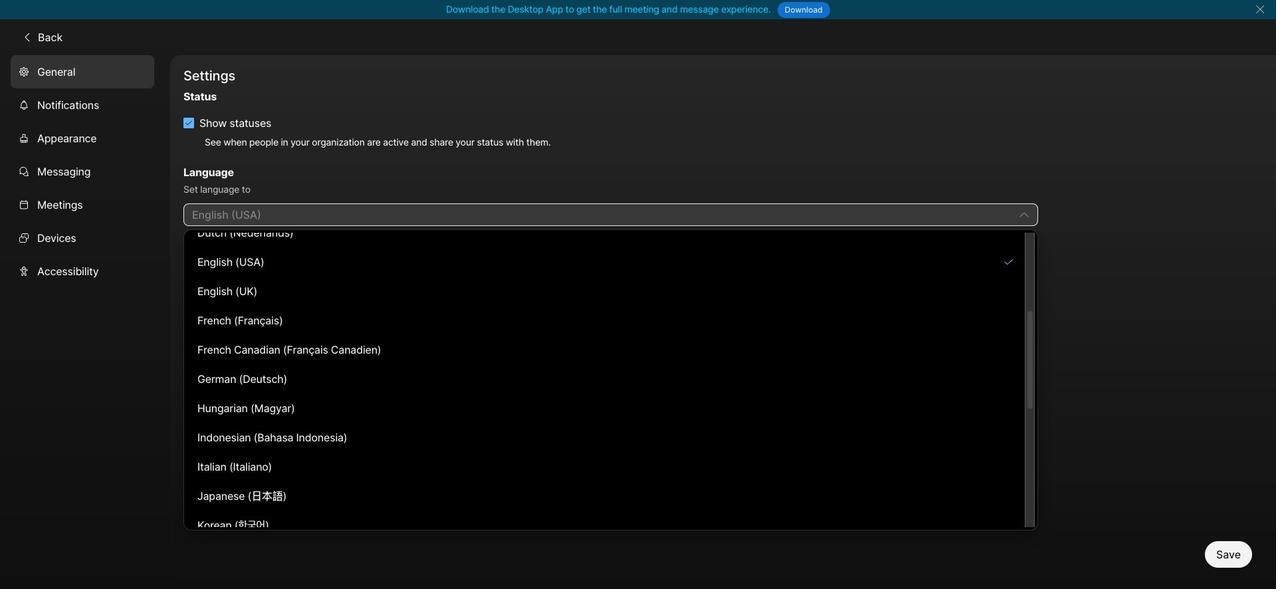 Task type: vqa. For each thing, say whether or not it's contained in the screenshot.
two hands high-fiving image on the top left
no



Task type: describe. For each thing, give the bounding box(es) containing it.
devices tab
[[11, 221, 154, 254]]

settings navigation
[[0, 55, 170, 589]]

notifications tab
[[11, 88, 154, 121]]



Task type: locate. For each thing, give the bounding box(es) containing it.
appearance tab
[[11, 121, 154, 155]]

option
[[190, 249, 1023, 275]]

list box
[[187, 219, 1036, 539]]

general tab
[[11, 55, 154, 88]]

cancel_16 image
[[1255, 4, 1266, 15]]

accessibility tab
[[11, 254, 154, 288]]

meetings tab
[[11, 188, 154, 221]]

messaging tab
[[11, 155, 154, 188]]



